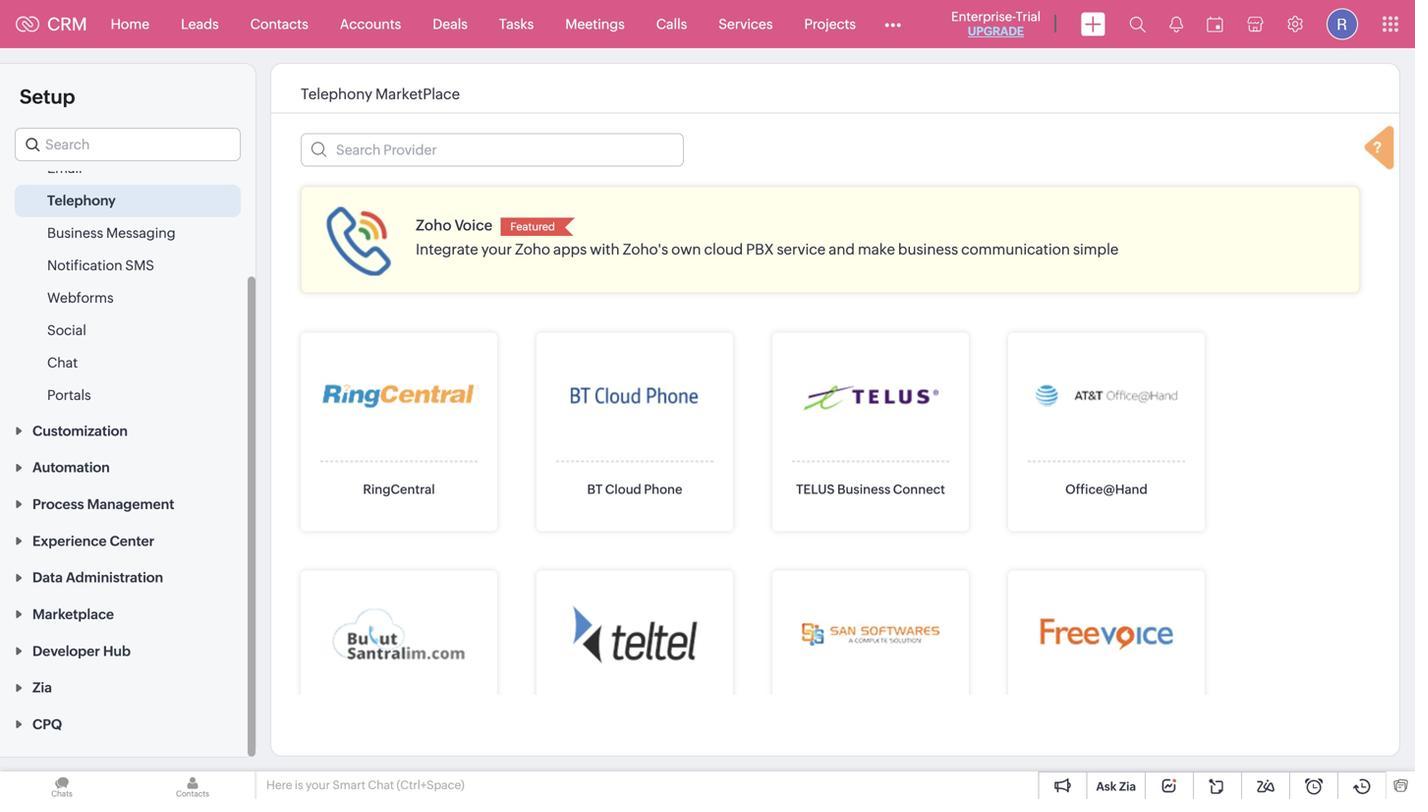Task type: vqa. For each thing, say whether or not it's contained in the screenshot.
Contacts link
yes



Task type: locate. For each thing, give the bounding box(es) containing it.
portals link
[[47, 385, 91, 405]]

0 vertical spatial zia
[[32, 680, 52, 696]]

deals
[[433, 16, 468, 32]]

experience center button
[[0, 522, 256, 559]]

chats image
[[0, 772, 124, 799]]

is
[[295, 779, 303, 792]]

signals element
[[1158, 0, 1196, 48]]

0 vertical spatial chat
[[47, 355, 78, 371]]

process management
[[32, 497, 174, 512]]

signals image
[[1170, 16, 1184, 32]]

administration
[[66, 570, 163, 586]]

meetings
[[566, 16, 625, 32]]

management
[[87, 497, 174, 512]]

developer
[[32, 643, 100, 659]]

zia right ask
[[1120, 780, 1137, 793]]

here is your smart chat (ctrl+space)
[[266, 779, 465, 792]]

automation
[[32, 460, 110, 476]]

chat right smart
[[368, 779, 394, 792]]

calendar image
[[1207, 16, 1224, 32]]

Other Modules field
[[872, 8, 914, 40]]

email
[[47, 160, 82, 176]]

data
[[32, 570, 63, 586]]

home
[[111, 16, 150, 32]]

accounts link
[[324, 0, 417, 48]]

1 horizontal spatial zia
[[1120, 780, 1137, 793]]

process management button
[[0, 485, 256, 522]]

0 horizontal spatial zia
[[32, 680, 52, 696]]

1 horizontal spatial chat
[[368, 779, 394, 792]]

services
[[719, 16, 773, 32]]

process
[[32, 497, 84, 512]]

create menu image
[[1082, 12, 1106, 36]]

services link
[[703, 0, 789, 48]]

portals
[[47, 387, 91, 403]]

marketplace button
[[0, 596, 256, 632]]

here
[[266, 779, 292, 792]]

Search text field
[[16, 129, 240, 160]]

chat
[[47, 355, 78, 371], [368, 779, 394, 792]]

1 vertical spatial zia
[[1120, 780, 1137, 793]]

logo image
[[16, 16, 39, 32]]

cpq
[[32, 717, 62, 733]]

None field
[[15, 128, 241, 161]]

tasks link
[[484, 0, 550, 48]]

region
[[0, 152, 256, 412]]

accounts
[[340, 16, 401, 32]]

data administration button
[[0, 559, 256, 596]]

data administration
[[32, 570, 163, 586]]

upgrade
[[968, 25, 1025, 38]]

zia up cpq
[[32, 680, 52, 696]]

telephony
[[47, 193, 116, 208]]

hub
[[103, 643, 131, 659]]

zia inside dropdown button
[[32, 680, 52, 696]]

contacts image
[[131, 772, 255, 799]]

chat down the social
[[47, 355, 78, 371]]

telephony link
[[47, 191, 116, 210]]

automation button
[[0, 449, 256, 485]]

trial
[[1016, 9, 1041, 24]]

ask
[[1097, 780, 1117, 793]]

business messaging
[[47, 225, 176, 241]]

calls
[[657, 16, 688, 32]]

zia
[[32, 680, 52, 696], [1120, 780, 1137, 793]]



Task type: describe. For each thing, give the bounding box(es) containing it.
1 vertical spatial chat
[[368, 779, 394, 792]]

profile element
[[1316, 0, 1371, 48]]

projects
[[805, 16, 856, 32]]

notification sms
[[47, 258, 154, 273]]

enterprise-trial upgrade
[[952, 9, 1041, 38]]

contacts
[[250, 16, 309, 32]]

leads
[[181, 16, 219, 32]]

enterprise-
[[952, 9, 1016, 24]]

calls link
[[641, 0, 703, 48]]

(ctrl+space)
[[397, 779, 465, 792]]

developer hub button
[[0, 632, 256, 669]]

messaging
[[106, 225, 176, 241]]

0 horizontal spatial chat
[[47, 355, 78, 371]]

customization
[[32, 423, 128, 439]]

contacts link
[[235, 0, 324, 48]]

notification
[[47, 258, 122, 273]]

experience
[[32, 533, 107, 549]]

region containing email
[[0, 152, 256, 412]]

business
[[47, 225, 103, 241]]

chat link
[[47, 353, 78, 373]]

setup
[[20, 86, 75, 108]]

marketplace
[[32, 607, 114, 622]]

home link
[[95, 0, 165, 48]]

search element
[[1118, 0, 1158, 48]]

your
[[306, 779, 330, 792]]

customization button
[[0, 412, 256, 449]]

social
[[47, 323, 86, 338]]

search image
[[1130, 16, 1146, 32]]

smart
[[333, 779, 366, 792]]

notification sms link
[[47, 256, 154, 275]]

social link
[[47, 321, 86, 340]]

tasks
[[499, 16, 534, 32]]

developer hub
[[32, 643, 131, 659]]

cpq button
[[0, 706, 256, 742]]

crm link
[[16, 14, 87, 34]]

center
[[110, 533, 155, 549]]

business messaging link
[[47, 223, 176, 243]]

sms
[[125, 258, 154, 273]]

ask zia
[[1097, 780, 1137, 793]]

leads link
[[165, 0, 235, 48]]

experience center
[[32, 533, 155, 549]]

meetings link
[[550, 0, 641, 48]]

profile image
[[1327, 8, 1359, 40]]

email link
[[47, 158, 82, 178]]

webforms link
[[47, 288, 114, 308]]

deals link
[[417, 0, 484, 48]]

crm
[[47, 14, 87, 34]]

create menu element
[[1070, 0, 1118, 48]]

webforms
[[47, 290, 114, 306]]

zia button
[[0, 669, 256, 706]]

projects link
[[789, 0, 872, 48]]



